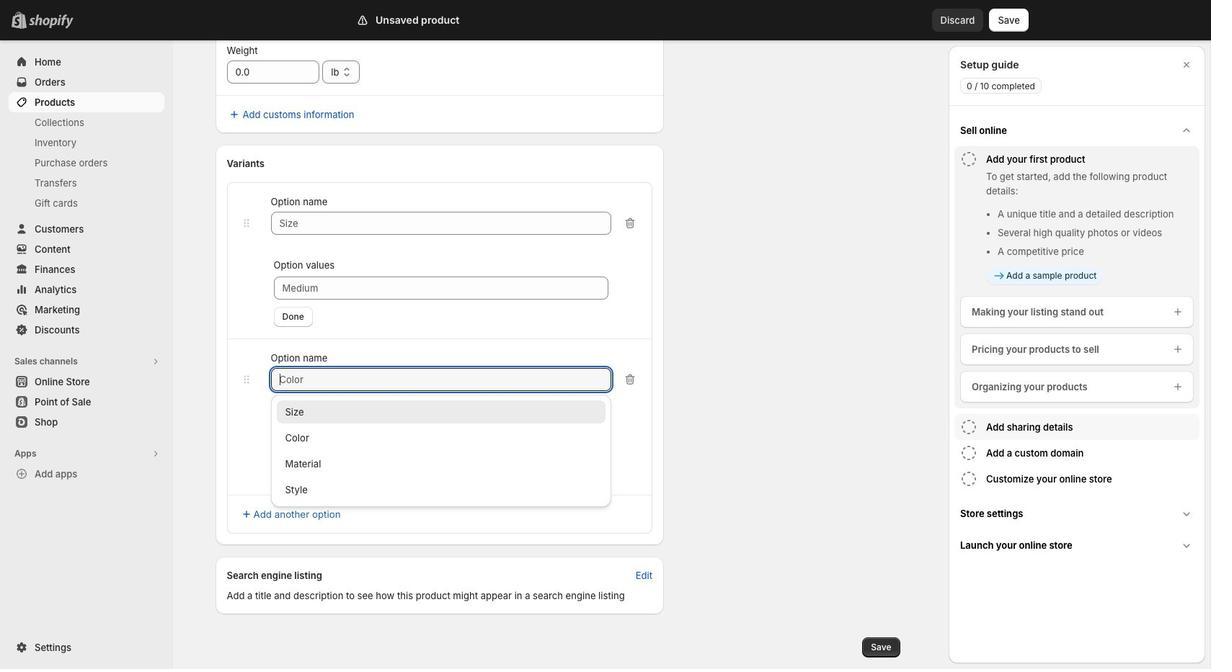 Task type: vqa. For each thing, say whether or not it's contained in the screenshot.
Inventory to the top
no



Task type: locate. For each thing, give the bounding box(es) containing it.
mark add sharing details as done image
[[961, 419, 978, 436]]

list box
[[271, 401, 612, 502]]

Size text field
[[271, 212, 612, 235]]

0.0 text field
[[227, 61, 320, 84]]

size option
[[271, 401, 612, 424]]

dialog
[[949, 46, 1206, 664]]

mark customize your online store as done image
[[961, 471, 978, 488]]

mark add your first product as done image
[[961, 151, 978, 168]]



Task type: describe. For each thing, give the bounding box(es) containing it.
Color text field
[[271, 369, 612, 392]]

shopify image
[[32, 14, 76, 29]]

mark add a custom domain as done image
[[961, 445, 978, 462]]

Medium text field
[[274, 277, 609, 300]]



